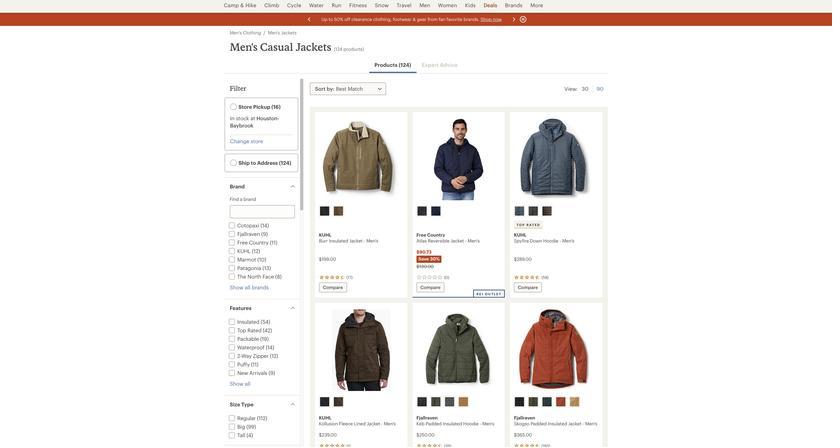 Task type: locate. For each thing, give the bounding box(es) containing it.
- inside 'fjallraven keb padded insulated hoodie - men's'
[[480, 421, 481, 427]]

pause banner message scrolling image
[[519, 15, 527, 23]]

(11) up arrivals
[[251, 362, 258, 368]]

insulated down basalt image in the right bottom of the page
[[443, 421, 462, 427]]

- inside the fjallraven skogso padded insulated jacket - men's
[[583, 421, 584, 427]]

kuhl inside kuhl kollusion fleece lined jacket - men's
[[319, 415, 332, 421]]

climb
[[264, 2, 279, 8]]

2 horizontal spatial fjallraven
[[514, 415, 535, 421]]

group up free country atlas reversible jacket - men's
[[415, 204, 502, 218]]

ship to address (124) button
[[226, 156, 296, 171]]

(99)
[[246, 424, 256, 430]]

jacket for free country atlas reversible jacket - men's
[[451, 238, 464, 244]]

1 horizontal spatial country
[[427, 232, 445, 238]]

group up the fjallraven skogso padded insulated jacket - men's
[[513, 395, 600, 409]]

(13)
[[263, 265, 271, 271]]

1 padded from the left
[[426, 421, 442, 427]]

change
[[230, 138, 249, 144]]

country up reversible
[[427, 232, 445, 238]]

2 padded from the left
[[531, 421, 547, 427]]

blackout image right midnight blue image
[[529, 207, 538, 216]]

burr
[[319, 238, 328, 244]]

1 vertical spatial free
[[237, 240, 248, 246]]

0 horizontal spatial (12)
[[252, 248, 260, 254]]

0 vertical spatial &
[[240, 2, 244, 8]]

- inside free country atlas reversible jacket - men's
[[465, 238, 467, 244]]

snow button
[[371, 0, 393, 13]]

(8)
[[275, 274, 282, 280]]

3 compare button from the left
[[514, 283, 542, 293]]

kuhl up spyfire
[[514, 232, 527, 238]]

$250.00
[[417, 432, 435, 438]]

$365.00
[[514, 432, 532, 438]]

new
[[237, 370, 248, 376]]

1 horizontal spatial fjallraven
[[417, 415, 438, 421]]

0 vertical spatial hoodie
[[544, 238, 559, 244]]

hike
[[246, 2, 257, 8]]

regular link
[[228, 415, 256, 422]]

insulated inside the fjallraven skogso padded insulated jacket - men's
[[548, 421, 567, 427]]

big
[[237, 424, 245, 430]]

kuhl spyfire down hoodie - men's 0 image
[[514, 116, 599, 203]]

black image up keb
[[418, 398, 427, 407]]

gear
[[417, 16, 427, 22]]

to right up
[[329, 16, 333, 22]]

2 horizontal spatial compare
[[518, 285, 538, 290]]

jacket down buckwheat brown icon on the bottom right of page
[[569, 421, 582, 427]]

1 vertical spatial rated
[[248, 327, 262, 334]]

men's inside kuhl kollusion fleece lined jacket - men's
[[384, 421, 396, 427]]

0 vertical spatial (14)
[[261, 222, 269, 229]]

1 vertical spatial to
[[251, 160, 256, 166]]

(12) up (10) at bottom
[[252, 248, 260, 254]]

1 vertical spatial &
[[413, 16, 416, 22]]

brands button
[[501, 0, 527, 13]]

0 vertical spatial all
[[245, 284, 250, 291]]

men's clothing / men's jackets
[[230, 30, 297, 35]]

kuhl inside kuhl burr insulated jacket - men's
[[319, 232, 332, 238]]

1 horizontal spatial hoodie
[[544, 238, 559, 244]]

fjallraven up keb
[[417, 415, 438, 421]]

(124) right address
[[279, 160, 291, 166]]

free country atlas reversible jacket - men's
[[417, 232, 480, 244]]

0 vertical spatial blackout image
[[529, 207, 538, 216]]

jacket right reversible
[[451, 238, 464, 244]]

1 all from the top
[[245, 284, 250, 291]]

(9) up free country link
[[261, 231, 268, 237]]

kuhl inside kuhl spyfire down hoodie - men's
[[514, 232, 527, 238]]

kuhl for kuhl kollusion fleece lined jacket - men's
[[319, 415, 332, 421]]

top up packable link
[[237, 327, 246, 334]]

1 horizontal spatial (9)
[[269, 370, 275, 376]]

(9) right arrivals
[[269, 370, 275, 376]]

top down midnight blue image
[[517, 223, 525, 227]]

- inside kuhl burr insulated jacket - men's
[[364, 238, 365, 244]]

deep forest image for skogso
[[529, 398, 538, 407]]

waterproof link
[[228, 345, 265, 351]]

all down the north face link
[[245, 284, 250, 291]]

- for free country atlas reversible jacket - men's
[[465, 238, 467, 244]]

30%
[[430, 256, 440, 262]]

(0)
[[444, 275, 449, 280]]

kuhl for kuhl burr insulated jacket - men's
[[319, 232, 332, 238]]

black image up skogso
[[515, 398, 524, 407]]

1 horizontal spatial (11)
[[270, 240, 277, 246]]

2 all from the top
[[245, 381, 250, 387]]

packable
[[237, 336, 259, 342]]

1 horizontal spatial (12)
[[270, 353, 278, 359]]

hoodie down chestnut icon
[[463, 421, 479, 427]]

- inside kuhl spyfire down hoodie - men's
[[560, 238, 561, 244]]

jackets left (124
[[296, 41, 332, 53]]

free up the atlas
[[417, 232, 426, 238]]

to for ship
[[251, 160, 256, 166]]

puffy
[[237, 362, 250, 368]]

0 horizontal spatial &
[[240, 2, 244, 8]]

store
[[251, 138, 263, 144]]

hoodie
[[544, 238, 559, 244], [463, 421, 479, 427]]

show down 'new'
[[230, 381, 244, 387]]

2 show from the top
[[230, 381, 244, 387]]

(12) inside 'cotopaxi (14) fjallraven (9) free country (11) kuhl (12) marmot (10) patagonia (13) the north face (8)'
[[252, 248, 260, 254]]

kuhl burr insulated jacket - men's
[[319, 232, 379, 244]]

spyfire
[[514, 238, 529, 244]]

1 horizontal spatial top
[[517, 223, 525, 227]]

compare
[[323, 285, 343, 290], [421, 285, 441, 290], [518, 285, 538, 290]]

0 vertical spatial (124)
[[399, 62, 411, 68]]

north
[[248, 274, 261, 280]]

all
[[245, 284, 250, 291], [245, 381, 250, 387]]

0 horizontal spatial padded
[[426, 421, 442, 427]]

1 vertical spatial (124)
[[279, 160, 291, 166]]

1 deep forest image from the left
[[431, 398, 441, 407]]

size type button
[[225, 396, 300, 414]]

1 compare button from the left
[[319, 283, 347, 293]]

(14) down (19)
[[266, 345, 274, 351]]

men's jackets link
[[268, 30, 297, 36]]

1 compare from the left
[[323, 285, 343, 290]]

0 vertical spatial (11)
[[270, 240, 277, 246]]

men's inside the fjallraven skogso padded insulated jacket - men's
[[586, 421, 598, 427]]

1 horizontal spatial compare button
[[417, 283, 445, 293]]

kuhl
[[319, 232, 332, 238], [514, 232, 527, 238], [237, 248, 251, 254], [319, 415, 332, 421]]

0 horizontal spatial deep forest image
[[431, 398, 441, 407]]

padded inside the fjallraven skogso padded insulated jacket - men's
[[531, 421, 547, 427]]

fjallraven for fjallraven skogso padded insulated jacket - men's
[[514, 415, 535, 421]]

deep forest image left dark navy icon
[[529, 398, 538, 407]]

blackout image
[[529, 207, 538, 216], [320, 398, 329, 407]]

- for fjallraven keb padded insulated hoodie - men's
[[480, 421, 481, 427]]

all for show all
[[245, 381, 250, 387]]

0 horizontal spatial (9)
[[261, 231, 268, 237]]

banner containing camp & hike
[[0, 0, 832, 13]]

1 horizontal spatial compare
[[421, 285, 441, 290]]

from
[[428, 16, 438, 22]]

30
[[582, 86, 589, 92]]

free down fjallraven link
[[237, 240, 248, 246]]

3 compare from the left
[[518, 285, 538, 290]]

rated inside insulated (54) top rated (42) packable (19) waterproof (14) 2-way zipper (12) puffy (11) new arrivals (9)
[[248, 327, 262, 334]]

rated up packable
[[248, 327, 262, 334]]

group for kuhl kollusion fleece lined jacket - men's
[[318, 395, 404, 409]]

1 horizontal spatial free
[[417, 232, 426, 238]]

fitness button
[[346, 0, 371, 13]]

padded inside 'fjallraven keb padded insulated hoodie - men's'
[[426, 421, 442, 427]]

padded for skogso
[[531, 421, 547, 427]]

insulated up top rated link
[[237, 319, 259, 325]]

fjallraven
[[237, 231, 260, 237], [417, 415, 438, 421], [514, 415, 535, 421]]

1 horizontal spatial blackout image
[[529, 207, 538, 216]]

insulated inside insulated (54) top rated (42) packable (19) waterproof (14) 2-way zipper (12) puffy (11) new arrivals (9)
[[237, 319, 259, 325]]

change store
[[230, 138, 263, 144]]

1 show from the top
[[230, 284, 244, 291]]

fjallraven inside 'cotopaxi (14) fjallraven (9) free country (11) kuhl (12) marmot (10) patagonia (13) the north face (8)'
[[237, 231, 260, 237]]

0 horizontal spatial compare button
[[319, 283, 347, 293]]

(112)
[[257, 415, 267, 422]]

kuhl up "kollusion"
[[319, 415, 332, 421]]

clothing
[[243, 30, 261, 35]]

compare down $289.00
[[518, 285, 538, 290]]

jacket right lined
[[367, 421, 380, 427]]

&
[[240, 2, 244, 8], [413, 16, 416, 22]]

1 vertical spatial (11)
[[251, 362, 258, 368]]

deep forest image for keb
[[431, 398, 441, 407]]

men's inside 'fjallraven keb padded insulated hoodie - men's'
[[483, 421, 495, 427]]

0 horizontal spatial (11)
[[251, 362, 258, 368]]

2 compare from the left
[[421, 285, 441, 290]]

1 vertical spatial show
[[230, 381, 244, 387]]

1 vertical spatial all
[[245, 381, 250, 387]]

buckwheat brown image
[[570, 398, 580, 407]]

jackets
[[281, 30, 297, 35], [296, 41, 332, 53]]

jacket inside free country atlas reversible jacket - men's
[[451, 238, 464, 244]]

(12)
[[252, 248, 260, 254], [270, 353, 278, 359]]

1 horizontal spatial to
[[329, 16, 333, 22]]

big link
[[228, 424, 245, 430]]

at
[[251, 115, 255, 121]]

to for up
[[329, 16, 333, 22]]

kuhl kollusion fleece lined jacket - men's 0 image
[[319, 307, 404, 394]]

products (124)
[[375, 62, 411, 68]]

group for fjallraven keb padded insulated hoodie - men's
[[415, 395, 502, 409]]

0 vertical spatial to
[[329, 16, 333, 22]]

khaki image
[[334, 207, 343, 216]]

fjallraven inside the fjallraven skogso padded insulated jacket - men's
[[514, 415, 535, 421]]

1 black image from the left
[[418, 398, 427, 407]]

& inside the promotional messages marquee
[[413, 16, 416, 22]]

0 horizontal spatial to
[[251, 160, 256, 166]]

rated up down
[[527, 223, 541, 227]]

Find a brand text field
[[230, 205, 295, 219]]

& left the hike on the top left
[[240, 2, 244, 8]]

& left gear
[[413, 16, 416, 22]]

hoodie inside 'fjallraven keb padded insulated hoodie - men's'
[[463, 421, 479, 427]]

compare button down the (58)
[[514, 283, 542, 293]]

jacket right burr
[[350, 238, 363, 244]]

0 horizontal spatial rated
[[248, 327, 262, 334]]

ship
[[239, 160, 250, 166]]

cotopaxi
[[237, 222, 259, 229]]

1 vertical spatial jackets
[[296, 41, 332, 53]]

1 vertical spatial hoodie
[[463, 421, 479, 427]]

0 horizontal spatial fjallraven
[[237, 231, 260, 237]]

the
[[237, 274, 246, 280]]

hoodie right down
[[544, 238, 559, 244]]

jacket inside the fjallraven skogso padded insulated jacket - men's
[[569, 421, 582, 427]]

(9) inside 'cotopaxi (14) fjallraven (9) free country (11) kuhl (12) marmot (10) patagonia (13) the north face (8)'
[[261, 231, 268, 237]]

expert advice
[[422, 62, 458, 68]]

1 horizontal spatial deep forest image
[[529, 398, 538, 407]]

1 vertical spatial top
[[237, 327, 246, 334]]

free inside free country atlas reversible jacket - men's
[[417, 232, 426, 238]]

kuhl up "marmot" link
[[237, 248, 251, 254]]

0 vertical spatial show
[[230, 284, 244, 291]]

top
[[517, 223, 525, 227], [237, 327, 246, 334]]

promotional messages marquee
[[0, 13, 832, 26]]

banner
[[0, 0, 832, 13]]

all down new arrivals link
[[245, 381, 250, 387]]

0 vertical spatial (9)
[[261, 231, 268, 237]]

group up 'fjallraven keb padded insulated hoodie - men's'
[[415, 395, 502, 409]]

water button
[[305, 0, 328, 13]]

(11) right free country link
[[270, 240, 277, 246]]

insulated
[[329, 238, 348, 244], [237, 319, 259, 325], [443, 421, 462, 427], [548, 421, 567, 427]]

compare down $130.00
[[421, 285, 441, 290]]

basalt image
[[445, 398, 454, 407]]

(124)
[[399, 62, 411, 68], [279, 160, 291, 166]]

group
[[318, 204, 404, 218], [415, 204, 502, 218], [513, 204, 600, 218], [318, 395, 404, 409], [415, 395, 502, 409], [513, 395, 600, 409]]

to inside ship to address (124) button
[[251, 160, 256, 166]]

jacket inside kuhl burr insulated jacket - men's
[[350, 238, 363, 244]]

show down the
[[230, 284, 244, 291]]

fjallraven skogso padded insulated jacket - men's
[[514, 415, 598, 427]]

men's
[[230, 30, 242, 35], [268, 30, 280, 35], [230, 41, 258, 53], [367, 238, 379, 244], [468, 238, 480, 244], [563, 238, 575, 244], [384, 421, 396, 427], [483, 421, 495, 427], [586, 421, 598, 427]]

compare button down (17) on the bottom
[[319, 283, 347, 293]]

$130.00
[[417, 264, 434, 269]]

/
[[264, 30, 265, 35]]

men's casual jackets (124 products)
[[230, 41, 364, 53]]

ship to address (124)
[[237, 160, 291, 166]]

jacket inside kuhl kollusion fleece lined jacket - men's
[[367, 421, 380, 427]]

0 horizontal spatial compare
[[323, 285, 343, 290]]

to right ship
[[251, 160, 256, 166]]

0 horizontal spatial hoodie
[[463, 421, 479, 427]]

0 vertical spatial (12)
[[252, 248, 260, 254]]

skogso
[[514, 421, 530, 427]]

1 horizontal spatial rated
[[527, 223, 541, 227]]

jackets up men's casual jackets (124 products)
[[281, 30, 297, 35]]

0 horizontal spatial blackout image
[[320, 398, 329, 407]]

(14)
[[261, 222, 269, 229], [266, 345, 274, 351]]

black image
[[418, 398, 427, 407], [515, 398, 524, 407]]

2 black image from the left
[[515, 398, 524, 407]]

fjallraven down cotopaxi
[[237, 231, 260, 237]]

turkish coffee image
[[543, 207, 552, 216]]

features
[[230, 305, 252, 311]]

previous message image
[[305, 15, 313, 23]]

0 horizontal spatial free
[[237, 240, 248, 246]]

2 horizontal spatial compare button
[[514, 283, 542, 293]]

find a brand
[[230, 197, 256, 202]]

insulated right burr
[[329, 238, 348, 244]]

country up (10) at bottom
[[249, 240, 269, 246]]

1 vertical spatial (9)
[[269, 370, 275, 376]]

1 vertical spatial country
[[249, 240, 269, 246]]

1 vertical spatial (14)
[[266, 345, 274, 351]]

compare down $199.00
[[323, 285, 343, 290]]

(124) right products
[[399, 62, 411, 68]]

padded right skogso
[[531, 421, 547, 427]]

- inside kuhl kollusion fleece lined jacket - men's
[[381, 421, 383, 427]]

1 horizontal spatial &
[[413, 16, 416, 22]]

compare button down (0) on the right bottom
[[417, 283, 445, 293]]

deep forest image left basalt image in the right bottom of the page
[[431, 398, 441, 407]]

to inside the promotional messages marquee
[[329, 16, 333, 22]]

(14) inside 'cotopaxi (14) fjallraven (9) free country (11) kuhl (12) marmot (10) patagonia (13) the north face (8)'
[[261, 222, 269, 229]]

fjallraven up skogso
[[514, 415, 535, 421]]

padded right keb
[[426, 421, 442, 427]]

(14) down find a brand text box
[[261, 222, 269, 229]]

1 vertical spatial (12)
[[270, 353, 278, 359]]

0 vertical spatial free
[[417, 232, 426, 238]]

insulated inside kuhl burr insulated jacket - men's
[[329, 238, 348, 244]]

0 horizontal spatial black image
[[418, 398, 427, 407]]

1 horizontal spatial black image
[[515, 398, 524, 407]]

2 deep forest image from the left
[[529, 398, 538, 407]]

compare for compare button corresponding to spyfire down hoodie - men's
[[518, 285, 538, 290]]

puffy link
[[228, 362, 250, 368]]

group up kuhl burr insulated jacket - men's in the left bottom of the page
[[318, 204, 404, 218]]

2 compare button from the left
[[417, 283, 445, 293]]

show all
[[230, 381, 250, 387]]

blackout image left turkish coffee icon
[[320, 398, 329, 407]]

insulated down autumn leaf icon in the right bottom of the page
[[548, 421, 567, 427]]

deep forest image
[[431, 398, 441, 407], [529, 398, 538, 407]]

group up kuhl kollusion fleece lined jacket - men's
[[318, 395, 404, 409]]

men's inside free country atlas reversible jacket - men's
[[468, 238, 480, 244]]

(11) inside 'cotopaxi (14) fjallraven (9) free country (11) kuhl (12) marmot (10) patagonia (13) the north face (8)'
[[270, 240, 277, 246]]

tall
[[237, 432, 245, 439]]

0 vertical spatial country
[[427, 232, 445, 238]]

rei
[[477, 292, 484, 296]]

1 vertical spatial blackout image
[[320, 398, 329, 407]]

(54)
[[261, 319, 270, 325]]

0 horizontal spatial country
[[249, 240, 269, 246]]

fjallraven inside 'fjallraven keb padded insulated hoodie - men's'
[[417, 415, 438, 421]]

outlet
[[485, 292, 502, 296]]

regular (112) big (99) tall (4)
[[237, 415, 267, 439]]

insulated inside 'fjallraven keb padded insulated hoodie - men's'
[[443, 421, 462, 427]]

camp
[[224, 2, 239, 8]]

kuhl up burr
[[319, 232, 332, 238]]

1 horizontal spatial padded
[[531, 421, 547, 427]]

(12) right zipper
[[270, 353, 278, 359]]

0 horizontal spatial top
[[237, 327, 246, 334]]



Task type: vqa. For each thing, say whether or not it's contained in the screenshot.
Climbing Shoes link
no



Task type: describe. For each thing, give the bounding box(es) containing it.
dark navy image
[[431, 207, 441, 216]]

pickup
[[253, 104, 270, 110]]

compare button for atlas reversible jacket - men's
[[417, 283, 445, 293]]

$199.00
[[319, 257, 336, 262]]

new arrivals link
[[228, 370, 267, 376]]

- for fjallraven skogso padded insulated jacket - men's
[[583, 421, 584, 427]]

group up kuhl spyfire down hoodie - men's
[[513, 204, 600, 218]]

find
[[230, 197, 239, 202]]

kuhl for kuhl spyfire down hoodie - men's
[[514, 232, 527, 238]]

patagonia link
[[228, 265, 261, 271]]

kuhl spyfire down hoodie - men's
[[514, 232, 575, 244]]

houston-
[[257, 115, 279, 121]]

free country atlas reversible jacket - men's 0 image
[[417, 116, 501, 203]]

fjallraven keb padded insulated hoodie - men's 0 image
[[417, 307, 501, 394]]

(42)
[[263, 327, 272, 334]]

(14) inside insulated (54) top rated (42) packable (19) waterproof (14) 2-way zipper (12) puffy (11) new arrivals (9)
[[266, 345, 274, 351]]

lined
[[354, 421, 366, 427]]

show for show all brands
[[230, 284, 244, 291]]

show all brands button
[[230, 284, 269, 291]]

regular
[[237, 415, 256, 422]]

brand
[[230, 183, 245, 190]]

kuhl inside 'cotopaxi (14) fjallraven (9) free country (11) kuhl (12) marmot (10) patagonia (13) the north face (8)'
[[237, 248, 251, 254]]

$90.73
[[417, 249, 432, 255]]

kuhl link
[[228, 248, 251, 254]]

size type
[[230, 402, 254, 408]]

(19)
[[260, 336, 269, 342]]

women button
[[434, 0, 461, 13]]

expert advice button
[[417, 58, 463, 72]]

black image for fjallraven keb padded insulated hoodie - men's
[[418, 398, 427, 407]]

jet black image
[[418, 207, 427, 216]]

top rated link
[[228, 327, 262, 334]]

(4)
[[247, 432, 253, 439]]

2-way zipper link
[[228, 353, 269, 359]]

marmot link
[[228, 257, 256, 263]]

shop
[[481, 16, 492, 22]]

0 vertical spatial rated
[[527, 223, 541, 227]]

midnight blue image
[[515, 207, 524, 216]]

chestnut image
[[459, 398, 468, 407]]

country inside 'cotopaxi (14) fjallraven (9) free country (11) kuhl (12) marmot (10) patagonia (13) the north face (8)'
[[249, 240, 269, 246]]

camp & hike button
[[224, 0, 261, 13]]

kuhl kollusion fleece lined jacket - men's
[[319, 415, 396, 427]]

cotopaxi link
[[228, 222, 259, 229]]

kuhl burr insulated jacket - men's 0 image
[[319, 116, 404, 203]]

jacket for fjallraven skogso padded insulated jacket - men's
[[569, 421, 582, 427]]

patagonia
[[237, 265, 261, 271]]

fitness
[[349, 2, 367, 8]]

store
[[239, 104, 252, 110]]

address
[[257, 160, 278, 166]]

& inside dropdown button
[[240, 2, 244, 8]]

show all brands
[[230, 284, 269, 291]]

compare rei outlet
[[421, 285, 502, 296]]

hoodie inside kuhl spyfire down hoodie - men's
[[544, 238, 559, 244]]

brand button
[[225, 178, 300, 196]]

cycle button
[[283, 0, 305, 13]]

advice
[[440, 62, 458, 68]]

deals button
[[480, 0, 501, 13]]

espresso image
[[320, 207, 329, 216]]

next message image
[[510, 15, 518, 23]]

clothing,
[[373, 16, 392, 22]]

more button
[[527, 0, 547, 13]]

dark navy image
[[543, 398, 552, 407]]

autumn leaf image
[[557, 398, 566, 407]]

more
[[531, 2, 543, 8]]

men's inside kuhl spyfire down hoodie - men's
[[563, 238, 575, 244]]

the north face link
[[228, 274, 274, 280]]

brands
[[505, 2, 523, 8]]

tall link
[[228, 432, 245, 439]]

kids
[[465, 2, 476, 8]]

country inside free country atlas reversible jacket - men's
[[427, 232, 445, 238]]

show for show all
[[230, 381, 244, 387]]

in
[[230, 115, 235, 121]]

$289.00
[[514, 257, 532, 262]]

jacket for kuhl kollusion fleece lined jacket - men's
[[367, 421, 380, 427]]

all for show all brands
[[245, 284, 250, 291]]

deals
[[484, 2, 497, 8]]

atlas
[[417, 238, 427, 244]]

(17)
[[347, 275, 353, 280]]

features button
[[225, 300, 300, 317]]

houston- baybrook
[[230, 115, 279, 129]]

group for fjallraven skogso padded insulated jacket - men's
[[513, 395, 600, 409]]

size
[[230, 402, 240, 408]]

fjallraven skogso padded insulated jacket - men's 0 image
[[514, 307, 599, 394]]

type
[[241, 402, 254, 408]]

1 horizontal spatial (124)
[[399, 62, 411, 68]]

compare inside 'compare rei outlet'
[[421, 285, 441, 290]]

run
[[332, 2, 342, 8]]

compare button for spyfire down hoodie - men's
[[514, 283, 542, 293]]

store pickup (16)
[[237, 104, 281, 110]]

now
[[493, 16, 502, 22]]

turkish coffee image
[[334, 398, 343, 407]]

black image for fjallraven skogso padded insulated jacket - men's
[[515, 398, 524, 407]]

0 horizontal spatial (124)
[[279, 160, 291, 166]]

(124
[[334, 46, 342, 52]]

way
[[242, 353, 252, 359]]

(16)
[[272, 104, 281, 110]]

compare for 3rd compare button from right
[[323, 285, 343, 290]]

products)
[[344, 46, 364, 52]]

fleece
[[339, 421, 353, 427]]

0 vertical spatial top
[[517, 223, 525, 227]]

fjallraven for fjallraven keb padded insulated hoodie - men's
[[417, 415, 438, 421]]

(9) inside insulated (54) top rated (42) packable (19) waterproof (14) 2-way zipper (12) puffy (11) new arrivals (9)
[[269, 370, 275, 376]]

show all button
[[230, 381, 250, 388]]

(10)
[[258, 257, 266, 263]]

in stock at
[[230, 115, 257, 121]]

women
[[438, 2, 457, 8]]

men's inside kuhl burr insulated jacket - men's
[[367, 238, 379, 244]]

face
[[263, 274, 274, 280]]

group for kuhl burr insulated jacket - men's
[[318, 204, 404, 218]]

90 link
[[597, 85, 604, 93]]

top rated
[[517, 223, 541, 227]]

cotopaxi (14) fjallraven (9) free country (11) kuhl (12) marmot (10) patagonia (13) the north face (8)
[[237, 222, 282, 280]]

top inside insulated (54) top rated (42) packable (19) waterproof (14) 2-way zipper (12) puffy (11) new arrivals (9)
[[237, 327, 246, 334]]

(11) inside insulated (54) top rated (42) packable (19) waterproof (14) 2-way zipper (12) puffy (11) new arrivals (9)
[[251, 362, 258, 368]]

men's clothing link
[[230, 30, 261, 36]]

travel
[[397, 2, 412, 8]]

padded for keb
[[426, 421, 442, 427]]

products (124) button
[[369, 58, 417, 73]]

0 vertical spatial jackets
[[281, 30, 297, 35]]

products
[[375, 62, 398, 68]]

(12) inside insulated (54) top rated (42) packable (19) waterproof (14) 2-way zipper (12) puffy (11) new arrivals (9)
[[270, 353, 278, 359]]

- for kuhl kollusion fleece lined jacket - men's
[[381, 421, 383, 427]]

free inside 'cotopaxi (14) fjallraven (9) free country (11) kuhl (12) marmot (10) patagonia (13) the north face (8)'
[[237, 240, 248, 246]]

packable link
[[228, 336, 259, 342]]

$90.73 save 30% $130.00
[[417, 249, 440, 269]]



